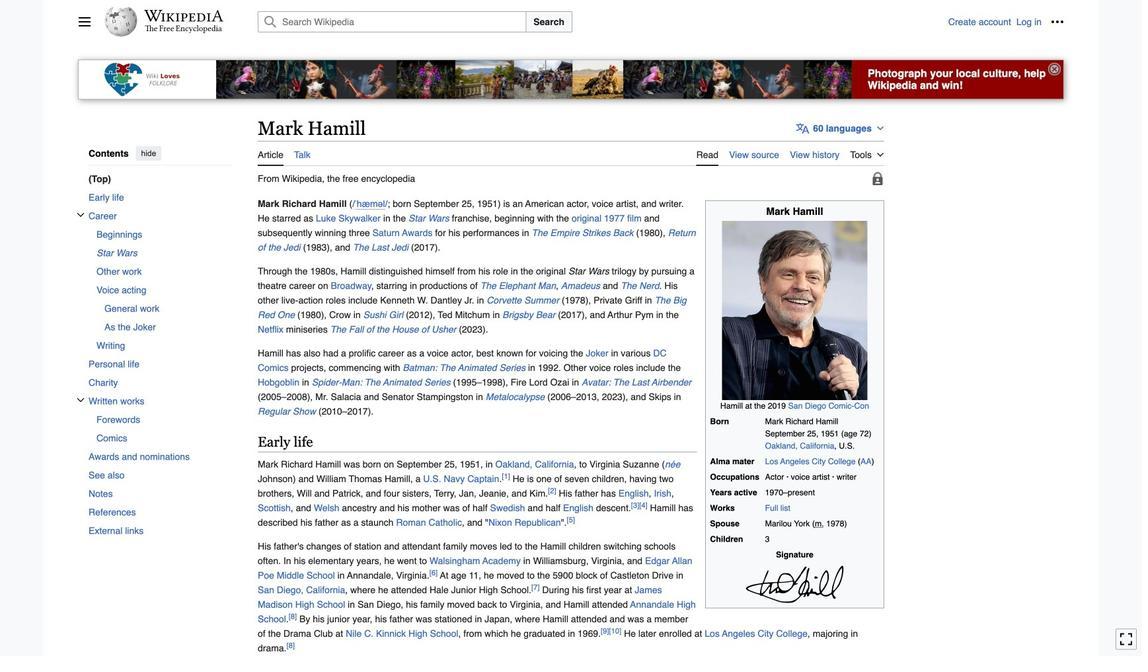 Task type: locate. For each thing, give the bounding box(es) containing it.
page semi-protected image
[[872, 172, 885, 185]]

None search field
[[242, 11, 949, 32]]

fullscreen image
[[1120, 633, 1134, 646]]

language progressive image
[[796, 122, 810, 135]]

hide image
[[1049, 63, 1061, 76]]

personal tools navigation
[[949, 11, 1069, 32]]

main content
[[253, 115, 1065, 656]]

x small image
[[77, 396, 85, 404]]

wikipedia image
[[144, 10, 224, 22]]

x small image
[[77, 211, 85, 219]]



Task type: vqa. For each thing, say whether or not it's contained in the screenshot.
[10]
no



Task type: describe. For each thing, give the bounding box(es) containing it.
Search Wikipedia search field
[[258, 11, 527, 32]]

log in and more options image
[[1052, 15, 1065, 28]]

the free encyclopedia image
[[145, 25, 223, 34]]

menu image
[[78, 15, 91, 28]]



